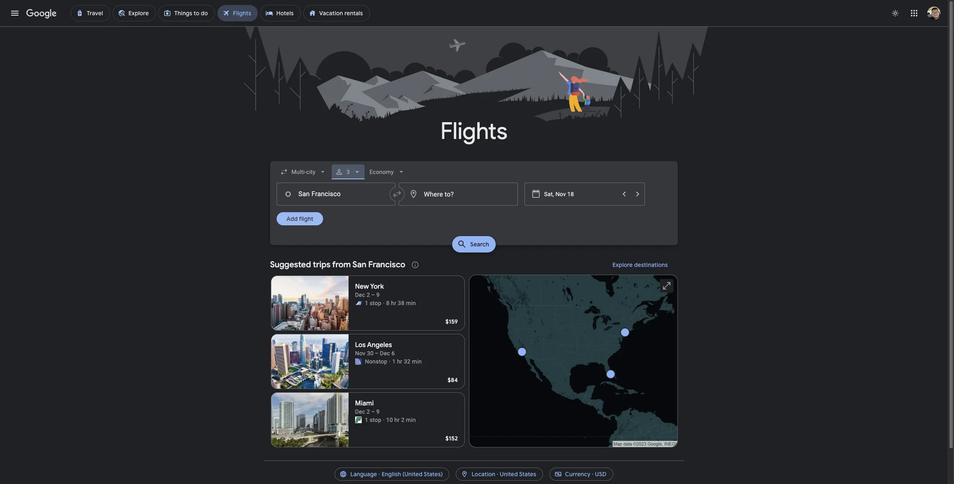 Task type: describe. For each thing, give the bounding box(es) containing it.
united
[[500, 470, 518, 478]]

3 button
[[332, 162, 365, 182]]

flight
[[299, 215, 314, 222]]

los angeles nov 30 – dec 6
[[355, 341, 395, 357]]

explore destinations
[[613, 261, 668, 269]]

flights
[[441, 117, 508, 146]]

add flight button
[[277, 212, 323, 225]]

stop for dec
[[370, 417, 382, 423]]

3
[[347, 169, 350, 175]]

angeles
[[367, 341, 392, 349]]

$159
[[446, 318, 458, 325]]

8
[[386, 300, 390, 306]]

1 stop for dec
[[365, 417, 382, 423]]

$84
[[448, 376, 458, 384]]

38
[[398, 300, 405, 306]]

explore destinations button
[[603, 255, 678, 275]]

usd
[[595, 470, 607, 478]]

language
[[351, 470, 377, 478]]

 image for miami
[[383, 416, 385, 424]]

Departure text field
[[544, 183, 617, 205]]

8 hr 38 min
[[386, 300, 416, 306]]

1 hr 32 min
[[392, 358, 422, 365]]

30 – dec
[[367, 350, 390, 357]]

york
[[370, 283, 384, 291]]

1 vertical spatial 1
[[392, 358, 396, 365]]

stop for york
[[370, 300, 382, 306]]

min for new york
[[406, 300, 416, 306]]

english
[[382, 470, 401, 478]]

152 US dollars text field
[[446, 435, 458, 442]]

 image for new york
[[383, 299, 385, 307]]

10
[[386, 417, 393, 423]]

nov
[[355, 350, 366, 357]]

1 for miami
[[365, 417, 368, 423]]

hr for miami
[[395, 417, 400, 423]]

min for los angeles
[[412, 358, 422, 365]]

from
[[332, 260, 351, 270]]

159 US dollars text field
[[446, 318, 458, 325]]

$152
[[446, 435, 458, 442]]

suggested trips from san francisco
[[270, 260, 406, 270]]

miami
[[355, 399, 374, 408]]

frontier and spirit image
[[355, 300, 362, 306]]

suggested trips from san francisco region
[[270, 255, 678, 451]]



Task type: vqa. For each thing, say whether or not it's contained in the screenshot.
bottom Oregon
no



Task type: locate. For each thing, give the bounding box(es) containing it.
stop left 10
[[370, 417, 382, 423]]

search
[[471, 241, 489, 248]]

 image
[[383, 299, 385, 307], [383, 416, 385, 424]]

0 vertical spatial 2 – 9
[[367, 292, 380, 298]]

new
[[355, 283, 369, 291]]

dec
[[355, 292, 365, 298], [355, 408, 365, 415]]

1 dec from the top
[[355, 292, 365, 298]]

dec up frontier and spirit image
[[355, 292, 365, 298]]

hr right 8
[[391, 300, 397, 306]]

stop left 8
[[370, 300, 382, 306]]

min right 32 on the bottom left
[[412, 358, 422, 365]]

min
[[406, 300, 416, 306], [412, 358, 422, 365], [406, 417, 416, 423]]

84 US dollars text field
[[448, 376, 458, 384]]

2 – 9 inside miami dec 2 – 9
[[367, 408, 380, 415]]

1 for new
[[365, 300, 368, 306]]

dec up frontier icon
[[355, 408, 365, 415]]

1 stop down miami dec 2 – 9
[[365, 417, 382, 423]]

2 – 9 down york
[[367, 292, 380, 298]]

1 vertical spatial dec
[[355, 408, 365, 415]]

2 stop from the top
[[370, 417, 382, 423]]

6
[[392, 350, 395, 357]]

 image
[[389, 357, 391, 366]]

1 vertical spatial hr
[[397, 358, 403, 365]]

2 vertical spatial 1
[[365, 417, 368, 423]]

nonstop
[[365, 358, 388, 365]]

1 right frontier and spirit image
[[365, 300, 368, 306]]

explore
[[613, 261, 633, 269]]

(united
[[403, 470, 423, 478]]

francisco
[[369, 260, 406, 270]]

32
[[404, 358, 411, 365]]

0 vertical spatial 1
[[365, 300, 368, 306]]

hr
[[391, 300, 397, 306], [397, 358, 403, 365], [395, 417, 400, 423]]

destinations
[[635, 261, 668, 269]]

2 2 – 9 from the top
[[367, 408, 380, 415]]

search button
[[452, 236, 496, 253]]

1 vertical spatial 2 – 9
[[367, 408, 380, 415]]

Flight search field
[[264, 161, 685, 255]]

 image left 8
[[383, 299, 385, 307]]

1 down the 6
[[392, 358, 396, 365]]

add flight
[[287, 215, 314, 222]]

currency
[[565, 470, 591, 478]]

2 – 9
[[367, 292, 380, 298], [367, 408, 380, 415]]

1 stop for york
[[365, 300, 382, 306]]

1 vertical spatial stop
[[370, 417, 382, 423]]

 image left 10
[[383, 416, 385, 424]]

add
[[287, 215, 298, 222]]

1  image from the top
[[383, 299, 385, 307]]

min right 38
[[406, 300, 416, 306]]

None text field
[[277, 183, 396, 206]]

1 right frontier icon
[[365, 417, 368, 423]]

location
[[472, 470, 496, 478]]

0 vertical spatial 1 stop
[[365, 300, 382, 306]]

2 vertical spatial hr
[[395, 417, 400, 423]]

new york dec 2 – 9
[[355, 283, 384, 298]]

0 vertical spatial min
[[406, 300, 416, 306]]

Where to? text field
[[399, 183, 518, 206]]

1 2 – 9 from the top
[[367, 292, 380, 298]]

2
[[401, 417, 405, 423]]

miami dec 2 – 9
[[355, 399, 380, 415]]

2  image from the top
[[383, 416, 385, 424]]

los
[[355, 341, 366, 349]]

1 stop down new york dec 2 – 9
[[365, 300, 382, 306]]

united states
[[500, 470, 537, 478]]

1 vertical spatial min
[[412, 358, 422, 365]]

dec inside new york dec 2 – 9
[[355, 292, 365, 298]]

states
[[519, 470, 537, 478]]

2 1 stop from the top
[[365, 417, 382, 423]]

hr for new york
[[391, 300, 397, 306]]

min right 2
[[406, 417, 416, 423]]

change appearance image
[[886, 3, 906, 23]]

2 – 9 inside new york dec 2 – 9
[[367, 292, 380, 298]]

0 vertical spatial  image
[[383, 299, 385, 307]]

0 vertical spatial stop
[[370, 300, 382, 306]]

1 vertical spatial  image
[[383, 416, 385, 424]]

dec inside miami dec 2 – 9
[[355, 408, 365, 415]]

united image
[[355, 358, 362, 365]]

1 stop
[[365, 300, 382, 306], [365, 417, 382, 423]]

1 1 stop from the top
[[365, 300, 382, 306]]

trips
[[313, 260, 331, 270]]

hr for los angeles
[[397, 358, 403, 365]]

1
[[365, 300, 368, 306], [392, 358, 396, 365], [365, 417, 368, 423]]

suggested
[[270, 260, 311, 270]]

stop
[[370, 300, 382, 306], [370, 417, 382, 423]]

english (united states)
[[382, 470, 443, 478]]

frontier image
[[355, 417, 362, 423]]

None field
[[277, 165, 330, 179], [367, 165, 409, 179], [277, 165, 330, 179], [367, 165, 409, 179]]

min for miami
[[406, 417, 416, 423]]

0 vertical spatial dec
[[355, 292, 365, 298]]

10 hr 2 min
[[386, 417, 416, 423]]

main menu image
[[10, 8, 20, 18]]

1 vertical spatial 1 stop
[[365, 417, 382, 423]]

states)
[[424, 470, 443, 478]]

san
[[353, 260, 367, 270]]

1 stop from the top
[[370, 300, 382, 306]]

hr left 2
[[395, 417, 400, 423]]

2 – 9 down miami
[[367, 408, 380, 415]]

2 dec from the top
[[355, 408, 365, 415]]

0 vertical spatial hr
[[391, 300, 397, 306]]

2 vertical spatial min
[[406, 417, 416, 423]]

hr left 32 on the bottom left
[[397, 358, 403, 365]]



